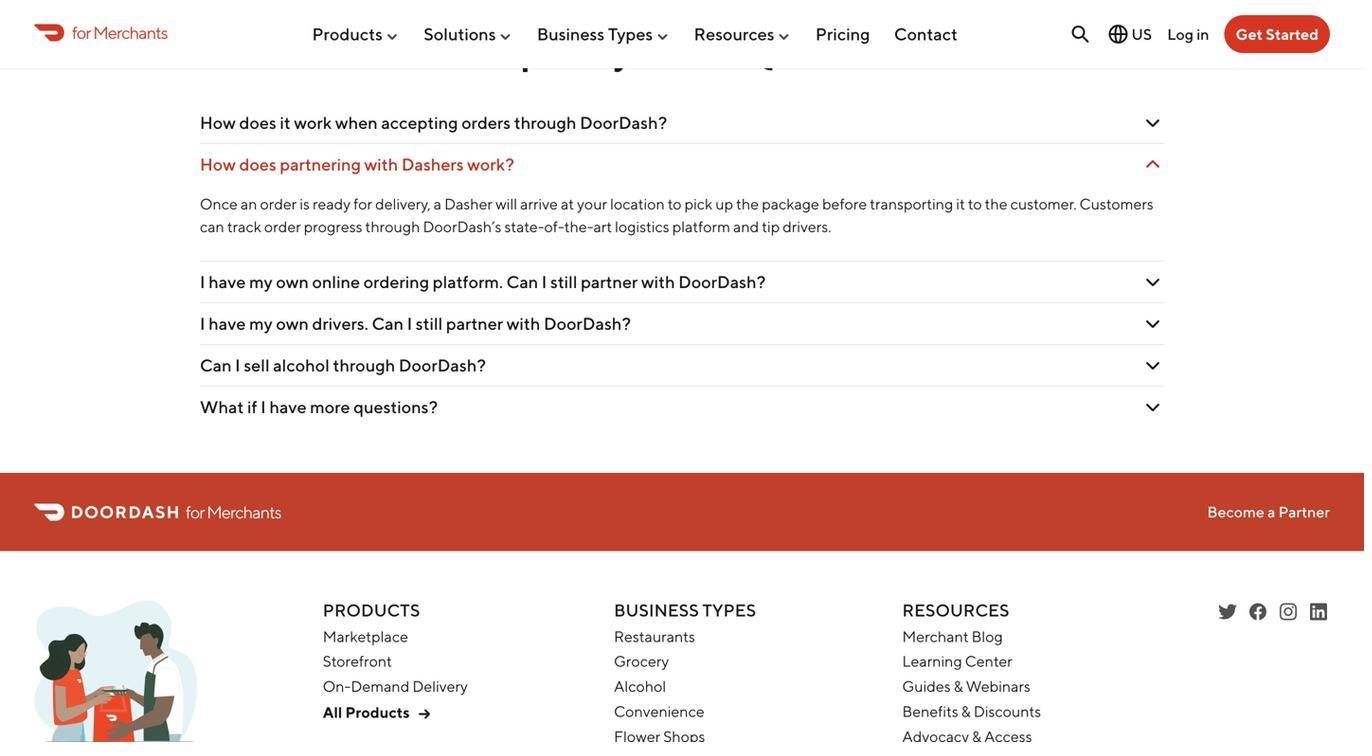 Task type: describe. For each thing, give the bounding box(es) containing it.
ready
[[313, 195, 351, 213]]

0 vertical spatial business types
[[537, 24, 653, 44]]

on-demand delivery link
[[323, 677, 468, 695]]

pricing link
[[816, 16, 871, 52]]

globe line image
[[1107, 23, 1130, 45]]

i have my own drivers. can i still partner with doordash?
[[200, 313, 631, 334]]

storefront link
[[323, 652, 392, 670]]

0 vertical spatial products
[[312, 24, 383, 44]]

sell
[[244, 355, 270, 376]]

and
[[734, 218, 759, 236]]

marketplace storefront on-demand delivery
[[323, 627, 468, 695]]

webinars
[[966, 677, 1031, 695]]

1 horizontal spatial can
[[372, 313, 404, 334]]

my for online
[[249, 272, 273, 292]]

pricing
[[816, 24, 871, 44]]

demand
[[351, 677, 410, 695]]

instagram link
[[1278, 601, 1300, 623]]

get
[[1236, 25, 1263, 43]]

log
[[1168, 25, 1194, 43]]

business types link
[[537, 16, 670, 52]]

0 vertical spatial it
[[280, 113, 291, 133]]

platform.
[[433, 272, 503, 292]]

i have my own online ordering platform. can i still partner with doordash?
[[200, 272, 766, 292]]

in
[[1197, 25, 1210, 43]]

an
[[241, 195, 257, 213]]

does for partnering
[[239, 154, 277, 175]]

questions?
[[354, 397, 438, 417]]

how does it work when accepting orders through doordash?
[[200, 113, 667, 133]]

1 vertical spatial business
[[614, 600, 699, 620]]

solutions link
[[424, 16, 513, 52]]

twitter image
[[1217, 601, 1240, 623]]

pick
[[685, 195, 713, 213]]

chevron down image for i have my own drivers. can i still partner with doordash?
[[1142, 312, 1165, 335]]

1 horizontal spatial resources
[[903, 600, 1010, 620]]

grocery
[[614, 652, 669, 670]]

restaurants grocery alcohol convenience
[[614, 627, 705, 720]]

twitter link
[[1217, 601, 1240, 623]]

alcohol
[[273, 355, 330, 376]]

1 the from the left
[[737, 195, 759, 213]]

can
[[200, 218, 224, 236]]

linkedin link
[[1308, 601, 1331, 623]]

at
[[561, 195, 574, 213]]

0 horizontal spatial can
[[200, 355, 232, 376]]

become a partner
[[1208, 503, 1331, 521]]

0 vertical spatial can
[[507, 272, 538, 292]]

art
[[594, 218, 612, 236]]

facebook image
[[1247, 601, 1270, 623]]

on-
[[323, 677, 351, 695]]

how for how does partnering with dashers work?
[[200, 154, 236, 175]]

log in link
[[1168, 25, 1210, 43]]

2 vertical spatial products
[[345, 703, 410, 721]]

frequently asked questions
[[456, 32, 909, 72]]

center
[[966, 652, 1013, 670]]

merchants inside for merchants link
[[93, 22, 167, 42]]

get started button
[[1225, 15, 1331, 53]]

the-
[[565, 218, 594, 236]]

solutions
[[424, 24, 496, 44]]

of-
[[544, 218, 565, 236]]

alcohol
[[614, 677, 666, 695]]

0 horizontal spatial business
[[537, 24, 605, 44]]

if
[[247, 397, 257, 417]]

doordash for merchants image
[[34, 601, 197, 742]]

log in
[[1168, 25, 1210, 43]]

i down ordering on the left of the page
[[407, 313, 412, 334]]

1 horizontal spatial a
[[1268, 503, 1276, 521]]

is
[[300, 195, 310, 213]]

what
[[200, 397, 244, 417]]

location
[[610, 195, 665, 213]]

storefront
[[323, 652, 392, 670]]

started
[[1266, 25, 1319, 43]]

merchant blog link
[[903, 627, 1003, 645]]

marketplace
[[323, 627, 408, 645]]

facebook link
[[1247, 601, 1270, 623]]

once an order is ready for delivery, a dasher will arrive at your location to pick up the package before transporting it to the customer. customers can track order progress through doordash's state-of-the-art logistics platform and tip drivers.
[[200, 195, 1154, 236]]

it inside 'once an order is ready for delivery, a dasher will arrive at your location to pick up the package before transporting it to the customer. customers can track order progress through doordash's state-of-the-art logistics platform and tip drivers.'
[[957, 195, 966, 213]]

dasher
[[445, 195, 493, 213]]

through inside 'once an order is ready for delivery, a dasher will arrive at your location to pick up the package before transporting it to the customer. customers can track order progress through doordash's state-of-the-art logistics platform and tip drivers.'
[[365, 218, 420, 236]]

work
[[294, 113, 332, 133]]

your
[[577, 195, 608, 213]]

2 to from the left
[[968, 195, 982, 213]]

once
[[200, 195, 238, 213]]

can i sell alcohol through doordash?
[[200, 355, 486, 376]]

benefits & discounts link
[[903, 702, 1042, 720]]

progress
[[304, 218, 363, 236]]

0 vertical spatial through
[[514, 113, 577, 133]]

restaurants link
[[614, 627, 696, 645]]

my for drivers.
[[249, 313, 273, 334]]

blog
[[972, 627, 1003, 645]]

0 vertical spatial order
[[260, 195, 297, 213]]

arrive
[[520, 195, 558, 213]]

ordering
[[364, 272, 429, 292]]

up
[[716, 195, 734, 213]]

questions
[[745, 32, 909, 72]]

doordash's
[[423, 218, 502, 236]]

i left "sell"
[[235, 355, 240, 376]]

get started
[[1236, 25, 1319, 43]]

a inside 'once an order is ready for delivery, a dasher will arrive at your location to pick up the package before transporting it to the customer. customers can track order progress through doordash's state-of-the-art logistics platform and tip drivers.'
[[434, 195, 442, 213]]

i right if
[[261, 397, 266, 417]]

state-
[[505, 218, 544, 236]]

tip
[[762, 218, 780, 236]]

1 vertical spatial products
[[323, 600, 420, 620]]

0 vertical spatial &
[[954, 677, 964, 695]]

will
[[496, 195, 518, 213]]

chevron down image for how does partnering with dashers work?
[[1142, 153, 1165, 176]]

i down of- on the left top
[[542, 272, 547, 292]]

orders
[[462, 113, 511, 133]]



Task type: vqa. For each thing, say whether or not it's contained in the screenshot.
Instagram 'link'
yes



Task type: locate. For each thing, give the bounding box(es) containing it.
own for drivers.
[[276, 313, 309, 334]]

2 vertical spatial with
[[507, 313, 541, 334]]

partner
[[1279, 503, 1331, 521]]

0 horizontal spatial to
[[668, 195, 682, 213]]

it left work on the top of page
[[280, 113, 291, 133]]

0 vertical spatial with
[[364, 154, 398, 175]]

to
[[668, 195, 682, 213], [968, 195, 982, 213]]

1 vertical spatial have
[[209, 313, 246, 334]]

with up delivery,
[[364, 154, 398, 175]]

1 how from the top
[[200, 113, 236, 133]]

learning
[[903, 652, 963, 670]]

convenience
[[614, 702, 705, 720]]

still down of- on the left top
[[551, 272, 578, 292]]

accepting
[[381, 113, 458, 133]]

0 vertical spatial drivers.
[[783, 218, 832, 236]]

my down the track
[[249, 272, 273, 292]]

through up "questions?"
[[333, 355, 395, 376]]

can right platform.
[[507, 272, 538, 292]]

0 vertical spatial does
[[239, 113, 277, 133]]

1 vertical spatial does
[[239, 154, 277, 175]]

arrow right image
[[413, 703, 436, 725]]

1 own from the top
[[276, 272, 309, 292]]

1 horizontal spatial still
[[551, 272, 578, 292]]

the left customer.
[[985, 195, 1008, 213]]

0 vertical spatial own
[[276, 272, 309, 292]]

1 vertical spatial types
[[703, 600, 756, 620]]

guides
[[903, 677, 951, 695]]

1 vertical spatial how
[[200, 154, 236, 175]]

convenience link
[[614, 702, 705, 720]]

1 vertical spatial merchants
[[207, 502, 281, 522]]

drivers. up can i sell alcohol through doordash?
[[312, 313, 369, 334]]

0 horizontal spatial for merchants
[[72, 22, 167, 42]]

have up "sell"
[[209, 313, 246, 334]]

0 vertical spatial my
[[249, 272, 273, 292]]

chevron down image for i have my own online ordering platform. can i still partner with doordash?
[[1142, 271, 1165, 294]]

1 vertical spatial still
[[416, 313, 443, 334]]

contact
[[895, 24, 958, 44]]

1 horizontal spatial it
[[957, 195, 966, 213]]

1 vertical spatial partner
[[446, 313, 503, 334]]

2 horizontal spatial can
[[507, 272, 538, 292]]

0 horizontal spatial partner
[[446, 313, 503, 334]]

discounts
[[974, 702, 1042, 720]]

can down ordering on the left of the page
[[372, 313, 404, 334]]

own for online
[[276, 272, 309, 292]]

0 vertical spatial for
[[72, 22, 91, 42]]

1 horizontal spatial business
[[614, 600, 699, 620]]

0 horizontal spatial it
[[280, 113, 291, 133]]

online
[[312, 272, 360, 292]]

us
[[1132, 25, 1153, 43]]

a left partner
[[1268, 503, 1276, 521]]

0 horizontal spatial a
[[434, 195, 442, 213]]

& down guides & webinars link
[[962, 702, 971, 720]]

all
[[323, 703, 342, 721]]

order down is
[[264, 218, 301, 236]]

contact link
[[895, 16, 958, 52]]

0 horizontal spatial with
[[364, 154, 398, 175]]

1 horizontal spatial merchants
[[207, 502, 281, 522]]

2 vertical spatial for
[[186, 502, 204, 522]]

1 vertical spatial business types
[[614, 600, 756, 620]]

through
[[514, 113, 577, 133], [365, 218, 420, 236], [333, 355, 395, 376]]

2 horizontal spatial with
[[642, 272, 675, 292]]

it
[[280, 113, 291, 133], [957, 195, 966, 213]]

for merchants link
[[34, 20, 167, 45]]

1 horizontal spatial for merchants
[[186, 502, 281, 522]]

platform
[[673, 218, 731, 236]]

2 chevron down image from the top
[[1142, 396, 1165, 419]]

2 the from the left
[[985, 195, 1008, 213]]

0 horizontal spatial the
[[737, 195, 759, 213]]

with down i have my own online ordering platform. can i still partner with doordash?
[[507, 313, 541, 334]]

customers
[[1080, 195, 1154, 213]]

2 does from the top
[[239, 154, 277, 175]]

4 chevron down image from the top
[[1142, 354, 1165, 377]]

2 how from the top
[[200, 154, 236, 175]]

does up an
[[239, 154, 277, 175]]

& down learning center link
[[954, 677, 964, 695]]

1 to from the left
[[668, 195, 682, 213]]

can left "sell"
[[200, 355, 232, 376]]

partner down art
[[581, 272, 638, 292]]

own
[[276, 272, 309, 292], [276, 313, 309, 334]]

how
[[200, 113, 236, 133], [200, 154, 236, 175]]

1 vertical spatial my
[[249, 313, 273, 334]]

0 vertical spatial resources
[[694, 24, 775, 44]]

1 chevron down image from the top
[[1142, 153, 1165, 176]]

0 vertical spatial business
[[537, 24, 605, 44]]

0 horizontal spatial drivers.
[[312, 313, 369, 334]]

2 vertical spatial can
[[200, 355, 232, 376]]

merchant
[[903, 627, 969, 645]]

have for i have my own drivers. can i still partner with doordash?
[[209, 313, 246, 334]]

i down can
[[200, 272, 205, 292]]

asked
[[638, 32, 738, 72]]

alcohol link
[[614, 677, 666, 695]]

products link
[[312, 16, 400, 52]]

when
[[335, 113, 378, 133]]

my up "sell"
[[249, 313, 273, 334]]

does for it
[[239, 113, 277, 133]]

a
[[434, 195, 442, 213], [1268, 503, 1276, 521]]

still down ordering on the left of the page
[[416, 313, 443, 334]]

learning center link
[[903, 652, 1013, 670]]

track
[[227, 218, 261, 236]]

what if i have more questions?
[[200, 397, 438, 417]]

1 does from the top
[[239, 113, 277, 133]]

chevron down image for can i sell alcohol through doordash?
[[1142, 354, 1165, 377]]

0 horizontal spatial types
[[608, 24, 653, 44]]

types inside the business types link
[[608, 24, 653, 44]]

instagram image
[[1278, 601, 1300, 623]]

benefits
[[903, 702, 959, 720]]

products
[[312, 24, 383, 44], [323, 600, 420, 620], [345, 703, 410, 721]]

customer.
[[1011, 195, 1077, 213]]

with
[[364, 154, 398, 175], [642, 272, 675, 292], [507, 313, 541, 334]]

linkedin image
[[1308, 601, 1331, 623]]

1 chevron down image from the top
[[1142, 112, 1165, 134]]

1 horizontal spatial types
[[703, 600, 756, 620]]

merchant blog learning center guides & webinars benefits & discounts
[[903, 627, 1042, 720]]

have for i have my own online ordering platform. can i still partner with doordash?
[[209, 272, 246, 292]]

for inside 'once an order is ready for delivery, a dasher will arrive at your location to pick up the package before transporting it to the customer. customers can track order progress through doordash's state-of-the-art logistics platform and tip drivers.'
[[354, 195, 373, 213]]

0 horizontal spatial resources
[[694, 24, 775, 44]]

own left the online
[[276, 272, 309, 292]]

the
[[737, 195, 759, 213], [985, 195, 1008, 213]]

0 horizontal spatial merchants
[[93, 22, 167, 42]]

the up 'and'
[[737, 195, 759, 213]]

chevron down image for how does it work when accepting orders through doordash?
[[1142, 112, 1165, 134]]

how does partnering with dashers work?
[[200, 154, 514, 175]]

drivers. inside 'once an order is ready for delivery, a dasher will arrive at your location to pick up the package before transporting it to the customer. customers can track order progress through doordash's state-of-the-art logistics platform and tip drivers.'
[[783, 218, 832, 236]]

order left is
[[260, 195, 297, 213]]

i
[[200, 272, 205, 292], [542, 272, 547, 292], [200, 313, 205, 334], [407, 313, 412, 334], [235, 355, 240, 376], [261, 397, 266, 417]]

1 horizontal spatial with
[[507, 313, 541, 334]]

become a partner link
[[1208, 503, 1331, 521]]

chevron down image
[[1142, 153, 1165, 176], [1142, 271, 1165, 294], [1142, 312, 1165, 335], [1142, 354, 1165, 377]]

i up what
[[200, 313, 205, 334]]

package
[[762, 195, 820, 213]]

0 vertical spatial merchants
[[93, 22, 167, 42]]

to right the "transporting"
[[968, 195, 982, 213]]

2 vertical spatial through
[[333, 355, 395, 376]]

to left pick
[[668, 195, 682, 213]]

partner down platform.
[[446, 313, 503, 334]]

1 horizontal spatial to
[[968, 195, 982, 213]]

1 vertical spatial drivers.
[[312, 313, 369, 334]]

1 horizontal spatial drivers.
[[783, 218, 832, 236]]

have right if
[[269, 397, 307, 417]]

0 vertical spatial partner
[[581, 272, 638, 292]]

products down demand
[[345, 703, 410, 721]]

0 vertical spatial types
[[608, 24, 653, 44]]

0 vertical spatial how
[[200, 113, 236, 133]]

a left dasher
[[434, 195, 442, 213]]

before
[[823, 195, 867, 213]]

products up when
[[312, 24, 383, 44]]

it right the "transporting"
[[957, 195, 966, 213]]

1 vertical spatial through
[[365, 218, 420, 236]]

drivers. down package
[[783, 218, 832, 236]]

transporting
[[870, 195, 954, 213]]

1 horizontal spatial partner
[[581, 272, 638, 292]]

still
[[551, 272, 578, 292], [416, 313, 443, 334]]

guides & webinars link
[[903, 677, 1031, 695]]

through right orders
[[514, 113, 577, 133]]

1 vertical spatial for merchants
[[186, 502, 281, 522]]

1 vertical spatial resources
[[903, 600, 1010, 620]]

have
[[209, 272, 246, 292], [209, 313, 246, 334], [269, 397, 307, 417]]

1 vertical spatial own
[[276, 313, 309, 334]]

products up marketplace link
[[323, 600, 420, 620]]

1 vertical spatial order
[[264, 218, 301, 236]]

own up alcohol at left
[[276, 313, 309, 334]]

1 my from the top
[[249, 272, 273, 292]]

1 vertical spatial with
[[642, 272, 675, 292]]

how for how does it work when accepting orders through doordash?
[[200, 113, 236, 133]]

0 vertical spatial still
[[551, 272, 578, 292]]

through down delivery,
[[365, 218, 420, 236]]

merchants
[[93, 22, 167, 42], [207, 502, 281, 522]]

delivery
[[413, 677, 468, 695]]

2 my from the top
[[249, 313, 273, 334]]

chevron down image
[[1142, 112, 1165, 134], [1142, 396, 1165, 419]]

grocery link
[[614, 652, 669, 670]]

1 horizontal spatial for
[[186, 502, 204, 522]]

partner
[[581, 272, 638, 292], [446, 313, 503, 334]]

does left work on the top of page
[[239, 113, 277, 133]]

0 vertical spatial for merchants
[[72, 22, 167, 42]]

1 vertical spatial a
[[1268, 503, 1276, 521]]

business
[[537, 24, 605, 44], [614, 600, 699, 620]]

0 horizontal spatial still
[[416, 313, 443, 334]]

have down can
[[209, 272, 246, 292]]

1 vertical spatial for
[[354, 195, 373, 213]]

for merchants
[[72, 22, 167, 42], [186, 502, 281, 522]]

1 vertical spatial chevron down image
[[1142, 396, 1165, 419]]

1 vertical spatial it
[[957, 195, 966, 213]]

2 own from the top
[[276, 313, 309, 334]]

0 horizontal spatial for
[[72, 22, 91, 42]]

1 vertical spatial can
[[372, 313, 404, 334]]

for
[[72, 22, 91, 42], [354, 195, 373, 213], [186, 502, 204, 522]]

logistics
[[615, 218, 670, 236]]

0 vertical spatial have
[[209, 272, 246, 292]]

2 vertical spatial have
[[269, 397, 307, 417]]

types
[[608, 24, 653, 44], [703, 600, 756, 620]]

doordash?
[[580, 113, 667, 133], [679, 272, 766, 292], [544, 313, 631, 334], [399, 355, 486, 376]]

can
[[507, 272, 538, 292], [372, 313, 404, 334], [200, 355, 232, 376]]

frequently
[[456, 32, 631, 72]]

all products
[[323, 703, 410, 721]]

0 vertical spatial chevron down image
[[1142, 112, 1165, 134]]

partnering
[[280, 154, 361, 175]]

with down the logistics on the top left of the page
[[642, 272, 675, 292]]

restaurants
[[614, 627, 696, 645]]

1 horizontal spatial the
[[985, 195, 1008, 213]]

2 horizontal spatial for
[[354, 195, 373, 213]]

0 vertical spatial a
[[434, 195, 442, 213]]

3 chevron down image from the top
[[1142, 312, 1165, 335]]

1 vertical spatial &
[[962, 702, 971, 720]]

2 chevron down image from the top
[[1142, 271, 1165, 294]]

resources link
[[694, 16, 792, 52]]

drivers.
[[783, 218, 832, 236], [312, 313, 369, 334]]

chevron down image for what if i have more questions?
[[1142, 396, 1165, 419]]



